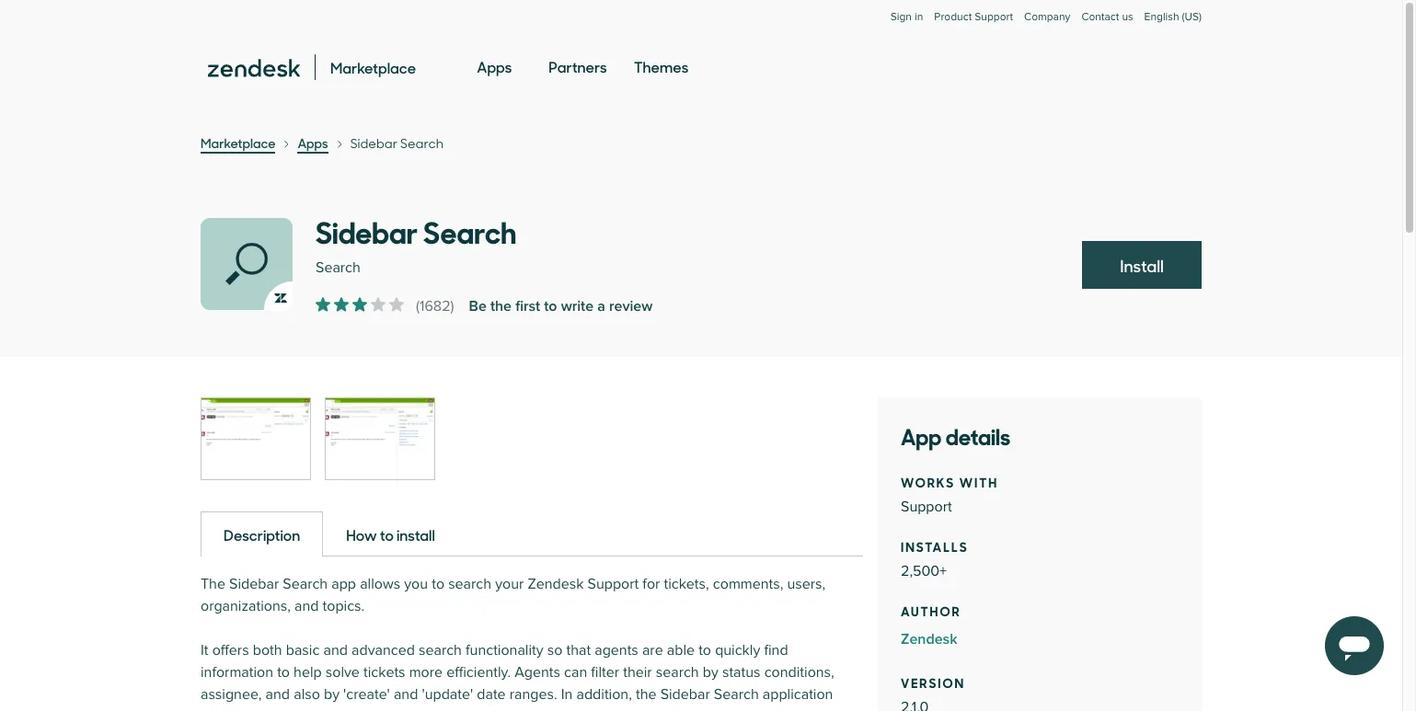 Task type: describe. For each thing, give the bounding box(es) containing it.
description
[[224, 525, 300, 545]]

contact us
[[1082, 10, 1134, 24]]

and up solve
[[324, 642, 348, 660]]

details
[[946, 419, 1011, 452]]

search inside "the sidebar search app allows you to search your zendesk support for tickets, comments, users, organizations, and topics."
[[448, 575, 492, 594]]

search down able
[[656, 664, 699, 682]]

works with support
[[901, 472, 999, 516]]

that
[[566, 642, 591, 660]]

author
[[901, 601, 962, 620]]

efficiently.
[[447, 664, 511, 682]]

support inside works with support
[[901, 498, 952, 516]]

sidebar search
[[350, 134, 444, 152]]

on
[[414, 708, 430, 712]]

fields.
[[675, 708, 713, 712]]

english (us) link
[[1145, 10, 1202, 42]]

support inside "the sidebar search app allows you to search your zendesk support for tickets, comments, users, organizations, and topics."
[[588, 575, 639, 594]]

install button
[[1083, 241, 1202, 289]]

app details
[[901, 419, 1011, 452]]

users,
[[788, 575, 826, 594]]

app
[[332, 575, 356, 594]]

basic
[[286, 642, 320, 660]]

tab list containing description
[[201, 511, 863, 557]]

'create'
[[343, 686, 390, 704]]

to right first on the top of page
[[544, 297, 557, 316]]

0 horizontal spatial the
[[434, 708, 455, 712]]

date
[[477, 686, 506, 704]]

partners link
[[549, 41, 607, 94]]

( 1682 )
[[416, 297, 454, 316]]

2,500+
[[901, 562, 947, 581]]

your
[[495, 575, 524, 594]]

3 star fill image from the left
[[371, 297, 386, 312]]

sidebar search search
[[316, 209, 517, 277]]

how
[[346, 525, 377, 545]]

advanced
[[352, 642, 415, 660]]

support inside global-navigation-secondary element
[[975, 10, 1013, 24]]

be
[[469, 297, 487, 316]]

1 vertical spatial by
[[324, 686, 340, 704]]

zendesk link
[[901, 629, 1179, 651]]

agents
[[595, 642, 639, 660]]

marketplace link
[[201, 133, 276, 154]]

marketplace
[[201, 133, 276, 152]]

the
[[201, 575, 225, 594]]

1 star fill image from the left
[[334, 297, 349, 312]]

how to install
[[346, 525, 435, 545]]

company link
[[1025, 10, 1071, 42]]

global-navigation-secondary element
[[201, 0, 1202, 42]]

1 vertical spatial offers
[[201, 708, 237, 712]]

installs 2,500+
[[901, 537, 969, 581]]

assignee,
[[201, 686, 262, 704]]

ticket's
[[459, 708, 503, 712]]

with
[[960, 472, 999, 492]]

sidebar inside it offers both basic and advanced search functionality so that agents are able to quickly find information to help solve tickets more efficiently. agents can filter their search by status conditions, assignee, and also by 'create' and 'update' date ranges. in addition, the sidebar search application offers search suggestions based on the ticket's subject and custom ticket fields.
[[661, 686, 710, 704]]

to right how
[[380, 525, 394, 545]]

(us)
[[1182, 10, 1202, 24]]

first
[[516, 297, 540, 316]]

product support
[[935, 10, 1013, 24]]

to left help
[[277, 664, 290, 682]]

addition,
[[577, 686, 632, 704]]

search down the assignee,
[[241, 708, 284, 712]]

installs
[[901, 537, 969, 556]]

0 vertical spatial offers
[[212, 642, 249, 660]]

search inside it offers both basic and advanced search functionality so that agents are able to quickly find information to help solve tickets more efficiently. agents can filter their search by status conditions, assignee, and also by 'create' and 'update' date ranges. in addition, the sidebar search application offers search suggestions based on the ticket's subject and custom ticket fields.
[[714, 686, 759, 704]]

works
[[901, 472, 956, 492]]

for
[[643, 575, 660, 594]]

be the first to write a review
[[469, 297, 653, 316]]

install
[[1120, 254, 1164, 277]]

are
[[642, 642, 663, 660]]

ticket
[[636, 708, 671, 712]]

0 vertical spatial apps
[[477, 56, 512, 76]]

0 vertical spatial the
[[491, 297, 512, 316]]

based
[[370, 708, 410, 712]]

contact
[[1082, 10, 1120, 24]]



Task type: locate. For each thing, give the bounding box(es) containing it.
product support link
[[935, 10, 1013, 24]]

offers down the assignee,
[[201, 708, 237, 712]]

by
[[703, 664, 719, 682], [324, 686, 340, 704]]

search inside "the sidebar search app allows you to search your zendesk support for tickets, comments, users, organizations, and topics."
[[283, 575, 328, 594]]

product
[[935, 10, 972, 24]]

1 horizontal spatial star fill image
[[389, 297, 404, 312]]

and down in
[[557, 708, 582, 712]]

apps link left partners 'link'
[[477, 41, 512, 94]]

star fill image
[[334, 297, 349, 312], [389, 297, 404, 312]]

'update'
[[422, 686, 473, 704]]

tab list
[[201, 511, 863, 557]]

search up more at the left bottom of page
[[419, 642, 462, 660]]

star fill image
[[316, 297, 330, 312], [353, 297, 367, 312], [371, 297, 386, 312]]

sidebar inside "the sidebar search app allows you to search your zendesk support for tickets, comments, users, organizations, and topics."
[[229, 575, 279, 594]]

0 vertical spatial apps link
[[477, 41, 512, 94]]

ranges.
[[510, 686, 557, 704]]

1 preview image of app image from the left
[[202, 399, 310, 480]]

1 star fill image from the left
[[316, 297, 330, 312]]

sidebar
[[350, 134, 398, 152], [316, 209, 418, 252], [229, 575, 279, 594], [661, 686, 710, 704]]

zendesk
[[528, 575, 584, 594], [901, 631, 958, 649]]

and inside "the sidebar search app allows you to search your zendesk support for tickets, comments, users, organizations, and topics."
[[295, 597, 319, 616]]

0 horizontal spatial apps link
[[298, 133, 328, 154]]

us
[[1122, 10, 1134, 24]]

1 horizontal spatial apps
[[477, 56, 512, 76]]

search
[[400, 134, 444, 152], [424, 209, 517, 252], [316, 259, 361, 277], [283, 575, 328, 594], [714, 686, 759, 704]]

application
[[763, 686, 833, 704]]

2 horizontal spatial star fill image
[[371, 297, 386, 312]]

1 vertical spatial support
[[901, 498, 952, 516]]

be the first to write a review link
[[469, 295, 653, 318]]

a
[[598, 297, 606, 316]]

solve
[[326, 664, 360, 682]]

the down "'update'"
[[434, 708, 455, 712]]

2 vertical spatial support
[[588, 575, 639, 594]]

to
[[544, 297, 557, 316], [380, 525, 394, 545], [432, 575, 445, 594], [699, 642, 712, 660], [277, 664, 290, 682]]

status
[[723, 664, 761, 682]]

by up suggestions
[[324, 686, 340, 704]]

also
[[294, 686, 320, 704]]

agents
[[515, 664, 561, 682]]

english (us)
[[1145, 10, 1202, 24]]

contact us link
[[1082, 10, 1134, 24]]

can
[[564, 664, 587, 682]]

0 horizontal spatial preview image of app image
[[202, 399, 310, 480]]

preview image of app image
[[202, 399, 310, 480], [326, 399, 434, 480]]

company
[[1025, 10, 1071, 24]]

sign
[[891, 10, 912, 24]]

their
[[623, 664, 652, 682]]

2 horizontal spatial the
[[636, 686, 657, 704]]

it
[[201, 642, 209, 660]]

1 horizontal spatial star fill image
[[353, 297, 367, 312]]

by left status
[[703, 664, 719, 682]]

themes link
[[634, 41, 689, 94]]

in
[[561, 686, 573, 704]]

1 vertical spatial the
[[636, 686, 657, 704]]

to inside "the sidebar search app allows you to search your zendesk support for tickets, comments, users, organizations, and topics."
[[432, 575, 445, 594]]

it offers both basic and advanced search functionality so that agents are able to quickly find information to help solve tickets more efficiently. agents can filter their search by status conditions, assignee, and also by 'create' and 'update' date ranges. in addition, the sidebar search application offers search suggestions based on the ticket's subject and custom ticket fields.
[[201, 642, 835, 712]]

apps link right marketplace link
[[298, 133, 328, 154]]

quickly
[[715, 642, 761, 660]]

more
[[409, 664, 443, 682]]

0 vertical spatial support
[[975, 10, 1013, 24]]

sign in link
[[891, 10, 924, 24]]

and up on
[[394, 686, 418, 704]]

offers up information
[[212, 642, 249, 660]]

search left your
[[448, 575, 492, 594]]

1 vertical spatial zendesk
[[901, 631, 958, 649]]

2 star fill image from the left
[[353, 297, 367, 312]]

(
[[416, 297, 420, 316]]

comments,
[[713, 575, 784, 594]]

in
[[915, 10, 924, 24]]

2 preview image of app image from the left
[[326, 399, 434, 480]]

and left also
[[266, 686, 290, 704]]

filter
[[591, 664, 620, 682]]

the right be
[[491, 297, 512, 316]]

zendesk image
[[208, 59, 300, 77]]

apps left partners
[[477, 56, 512, 76]]

app
[[901, 419, 942, 452]]

1 horizontal spatial by
[[703, 664, 719, 682]]

you
[[404, 575, 428, 594]]

0 horizontal spatial star fill image
[[316, 297, 330, 312]]

0 horizontal spatial by
[[324, 686, 340, 704]]

tickets
[[364, 664, 406, 682]]

1 horizontal spatial the
[[491, 297, 512, 316]]

english
[[1145, 10, 1180, 24]]

tickets,
[[664, 575, 709, 594]]

1 horizontal spatial apps link
[[477, 41, 512, 94]]

support right product
[[975, 10, 1013, 24]]

the sidebar search app allows you to search your zendesk support for tickets, comments, users, organizations, and topics.
[[201, 575, 826, 616]]

to right the you
[[432, 575, 445, 594]]

0 horizontal spatial zendesk
[[528, 575, 584, 594]]

support down works
[[901, 498, 952, 516]]

1 horizontal spatial support
[[901, 498, 952, 516]]

sidebar inside sidebar search search
[[316, 209, 418, 252]]

both
[[253, 642, 282, 660]]

help
[[294, 664, 322, 682]]

allows
[[360, 575, 401, 594]]

write
[[561, 297, 594, 316]]

apps right the marketplace
[[298, 133, 328, 152]]

offers
[[212, 642, 249, 660], [201, 708, 237, 712]]

version
[[901, 673, 966, 692]]

zendesk down the author
[[901, 631, 958, 649]]

organizations,
[[201, 597, 291, 616]]

zendesk right your
[[528, 575, 584, 594]]

1 vertical spatial apps
[[298, 133, 328, 152]]

1682
[[420, 297, 451, 316]]

the
[[491, 297, 512, 316], [636, 686, 657, 704], [434, 708, 455, 712]]

1 vertical spatial apps link
[[298, 133, 328, 154]]

topics.
[[323, 597, 365, 616]]

the up ticket
[[636, 686, 657, 704]]

)
[[451, 297, 454, 316]]

sign in
[[891, 10, 924, 24]]

information
[[201, 664, 273, 682]]

support left the for
[[588, 575, 639, 594]]

find
[[764, 642, 788, 660]]

apps link
[[477, 41, 512, 94], [298, 133, 328, 154]]

0 horizontal spatial support
[[588, 575, 639, 594]]

functionality
[[466, 642, 544, 660]]

support
[[975, 10, 1013, 24], [901, 498, 952, 516], [588, 575, 639, 594]]

2 vertical spatial the
[[434, 708, 455, 712]]

0 horizontal spatial star fill image
[[334, 297, 349, 312]]

subject
[[507, 708, 553, 712]]

themes
[[634, 56, 689, 76]]

review
[[609, 297, 653, 316]]

able
[[667, 642, 695, 660]]

zendesk inside "the sidebar search app allows you to search your zendesk support for tickets, comments, users, organizations, and topics."
[[528, 575, 584, 594]]

partners
[[549, 56, 607, 76]]

1 horizontal spatial zendesk
[[901, 631, 958, 649]]

2 star fill image from the left
[[389, 297, 404, 312]]

0 vertical spatial by
[[703, 664, 719, 682]]

2 horizontal spatial support
[[975, 10, 1013, 24]]

so
[[547, 642, 563, 660]]

0 vertical spatial zendesk
[[528, 575, 584, 594]]

apps
[[477, 56, 512, 76], [298, 133, 328, 152]]

and
[[295, 597, 319, 616], [324, 642, 348, 660], [266, 686, 290, 704], [394, 686, 418, 704], [557, 708, 582, 712]]

conditions,
[[765, 664, 835, 682]]

1 horizontal spatial preview image of app image
[[326, 399, 434, 480]]

install
[[397, 525, 435, 545]]

to right able
[[699, 642, 712, 660]]

and left the topics.
[[295, 597, 319, 616]]

0 horizontal spatial apps
[[298, 133, 328, 152]]



Task type: vqa. For each thing, say whether or not it's contained in the screenshot.
the topmost Apps
yes



